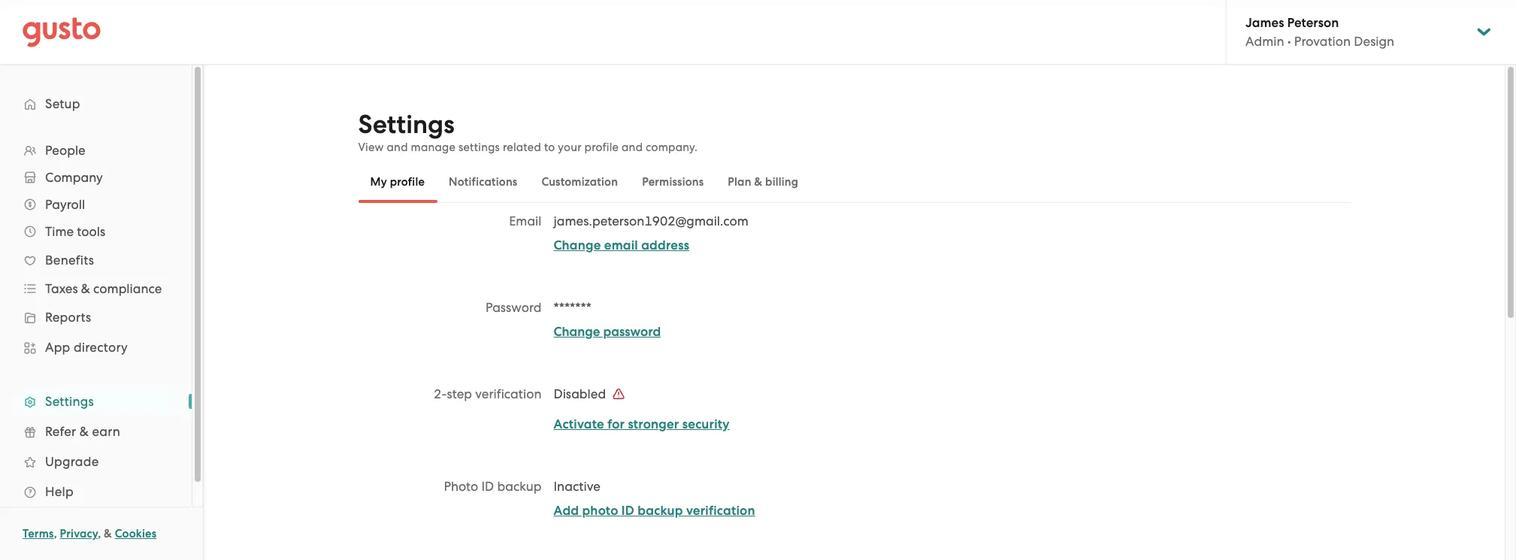 Task type: locate. For each thing, give the bounding box(es) containing it.
0 vertical spatial settings
[[358, 109, 455, 140]]

step
[[447, 386, 472, 402]]

profile right my
[[390, 175, 425, 189]]

2-
[[434, 386, 447, 402]]

settings up manage on the left of page
[[358, 109, 455, 140]]

settings up refer
[[45, 394, 94, 409]]

refer
[[45, 424, 76, 439]]

photo
[[444, 479, 478, 494]]

0 horizontal spatial settings
[[45, 394, 94, 409]]

company
[[45, 170, 103, 185]]

1 vertical spatial settings
[[45, 394, 94, 409]]

1 vertical spatial id
[[622, 503, 635, 519]]

& right plan
[[754, 175, 763, 189]]

benefits
[[45, 253, 94, 268]]

, left cookies button
[[98, 527, 101, 541]]

0 horizontal spatial profile
[[390, 175, 425, 189]]

reports link
[[15, 304, 177, 331]]

activate
[[554, 417, 604, 432]]

terms link
[[23, 527, 54, 541]]

benefits link
[[15, 247, 177, 274]]

taxes & compliance
[[45, 281, 162, 296]]

payroll button
[[15, 191, 177, 218]]

1 horizontal spatial id
[[622, 503, 635, 519]]

email
[[604, 238, 638, 253]]

0 vertical spatial verification
[[475, 386, 542, 402]]

my profile button
[[358, 164, 437, 200]]

1 vertical spatial verification
[[686, 503, 755, 519]]

change
[[554, 238, 601, 253], [554, 324, 600, 340]]

1 horizontal spatial backup
[[638, 503, 683, 519]]

0 vertical spatial backup
[[497, 479, 542, 494]]

setup
[[45, 96, 80, 111]]

billing
[[766, 175, 799, 189]]

0 vertical spatial profile
[[585, 141, 619, 154]]

my profile
[[370, 175, 425, 189]]

upgrade link
[[15, 448, 177, 475]]

backup inside button
[[638, 503, 683, 519]]

terms , privacy , & cookies
[[23, 527, 157, 541]]

add photo id backup verification button
[[554, 502, 755, 520]]

time tools button
[[15, 218, 177, 245]]

password
[[486, 300, 542, 315]]

2 and from the left
[[622, 141, 643, 154]]

company button
[[15, 164, 177, 191]]

change down '*******' at the left bottom
[[554, 324, 600, 340]]

verification
[[475, 386, 542, 402], [686, 503, 755, 519]]

1 horizontal spatial and
[[622, 141, 643, 154]]

2 , from the left
[[98, 527, 101, 541]]

profile right "your"
[[585, 141, 619, 154]]

related
[[503, 141, 541, 154]]

& inside dropdown button
[[81, 281, 90, 296]]

0 vertical spatial change
[[554, 238, 601, 253]]

profile inside button
[[390, 175, 425, 189]]

settings
[[358, 109, 455, 140], [45, 394, 94, 409]]

your
[[558, 141, 582, 154]]

settings inside gusto navigation element
[[45, 394, 94, 409]]

refer & earn
[[45, 424, 120, 439]]

& right taxes
[[81, 281, 90, 296]]

permissions button
[[630, 164, 716, 200]]

1 , from the left
[[54, 527, 57, 541]]

help link
[[15, 478, 177, 505]]

app
[[45, 340, 70, 355]]

settings inside 'settings view and manage settings related to your profile and company.'
[[358, 109, 455, 140]]

1 vertical spatial change
[[554, 324, 600, 340]]

backup right photo
[[638, 503, 683, 519]]

& inside button
[[754, 175, 763, 189]]

1 horizontal spatial profile
[[585, 141, 619, 154]]

settings
[[459, 141, 500, 154]]

disabled
[[554, 386, 609, 402]]

plan
[[728, 175, 752, 189]]

customization
[[542, 175, 618, 189]]

2 change from the top
[[554, 324, 600, 340]]

and left 'company.'
[[622, 141, 643, 154]]

1 vertical spatial profile
[[390, 175, 425, 189]]

taxes
[[45, 281, 78, 296]]

0 horizontal spatial verification
[[475, 386, 542, 402]]

0 horizontal spatial id
[[482, 479, 494, 494]]

upgrade
[[45, 454, 99, 469]]

photo id backup
[[444, 479, 542, 494]]

customization button
[[530, 164, 630, 200]]

0 horizontal spatial ,
[[54, 527, 57, 541]]

app directory link
[[15, 334, 177, 361]]

refer & earn link
[[15, 418, 177, 445]]

1 vertical spatial backup
[[638, 503, 683, 519]]

change password button
[[554, 323, 661, 341]]

change left email
[[554, 238, 601, 253]]

& left earn
[[80, 424, 89, 439]]

and right view
[[387, 141, 408, 154]]

my
[[370, 175, 387, 189]]

id
[[482, 479, 494, 494], [622, 503, 635, 519]]

0 horizontal spatial backup
[[497, 479, 542, 494]]

settings link
[[15, 388, 177, 415]]

password
[[603, 324, 661, 340]]

profile
[[585, 141, 619, 154], [390, 175, 425, 189]]

people button
[[15, 137, 177, 164]]

1 horizontal spatial settings
[[358, 109, 455, 140]]

settings tabs tab list
[[358, 161, 1351, 203]]

terms
[[23, 527, 54, 541]]

1 horizontal spatial ,
[[98, 527, 101, 541]]

0 horizontal spatial and
[[387, 141, 408, 154]]

cookies
[[115, 527, 157, 541]]

& for earn
[[80, 424, 89, 439]]

1 change from the top
[[554, 238, 601, 253]]

module__icon___go7vc image
[[613, 388, 625, 400]]

backup left inactive
[[497, 479, 542, 494]]

1 horizontal spatial verification
[[686, 503, 755, 519]]

, left privacy link
[[54, 527, 57, 541]]

,
[[54, 527, 57, 541], [98, 527, 101, 541]]

list
[[0, 137, 192, 507]]

change inside button
[[554, 324, 600, 340]]

and
[[387, 141, 408, 154], [622, 141, 643, 154]]

plan & billing button
[[716, 164, 811, 200]]

change inside button
[[554, 238, 601, 253]]



Task type: vqa. For each thing, say whether or not it's contained in the screenshot.
the New Custom Report
no



Task type: describe. For each thing, give the bounding box(es) containing it.
1 and from the left
[[387, 141, 408, 154]]

people
[[45, 143, 86, 158]]

settings for settings
[[45, 394, 94, 409]]

activate for stronger security link
[[554, 417, 730, 432]]

notifications
[[449, 175, 518, 189]]

taxes & compliance button
[[15, 275, 177, 302]]

change email address
[[554, 238, 690, 253]]

*******
[[554, 300, 592, 315]]

photo
[[582, 503, 619, 519]]

permissions
[[642, 175, 704, 189]]

0 vertical spatial id
[[482, 479, 494, 494]]

id inside button
[[622, 503, 635, 519]]

list containing people
[[0, 137, 192, 507]]

settings for settings view and manage settings related to your profile and company.
[[358, 109, 455, 140]]

change for change password
[[554, 324, 600, 340]]

•
[[1288, 34, 1291, 49]]

settings view and manage settings related to your profile and company.
[[358, 109, 698, 154]]

for
[[608, 417, 625, 432]]

security
[[683, 417, 730, 432]]

change for change email address
[[554, 238, 601, 253]]

plan & billing
[[728, 175, 799, 189]]

to
[[544, 141, 555, 154]]

gusto navigation element
[[0, 65, 192, 531]]

address
[[642, 238, 690, 253]]

company.
[[646, 141, 698, 154]]

2-step verification
[[434, 386, 542, 402]]

privacy link
[[60, 527, 98, 541]]

activate for stronger security
[[554, 417, 730, 432]]

add photo id backup verification
[[554, 503, 755, 519]]

verification inside button
[[686, 503, 755, 519]]

profile inside 'settings view and manage settings related to your profile and company.'
[[585, 141, 619, 154]]

design
[[1354, 34, 1395, 49]]

peterson
[[1288, 15, 1339, 31]]

help
[[45, 484, 74, 499]]

cookies button
[[115, 525, 157, 543]]

change password
[[554, 324, 661, 340]]

inactive
[[554, 479, 601, 494]]

james
[[1246, 15, 1285, 31]]

payroll
[[45, 197, 85, 212]]

& for compliance
[[81, 281, 90, 296]]

add
[[554, 503, 579, 519]]

admin
[[1246, 34, 1285, 49]]

stronger
[[628, 417, 679, 432]]

view
[[358, 141, 384, 154]]

setup link
[[15, 90, 177, 117]]

manage
[[411, 141, 456, 154]]

app directory
[[45, 340, 128, 355]]

time tools
[[45, 224, 105, 239]]

reports
[[45, 310, 91, 325]]

privacy
[[60, 527, 98, 541]]

time
[[45, 224, 74, 239]]

directory
[[74, 340, 128, 355]]

compliance
[[93, 281, 162, 296]]

home image
[[23, 17, 101, 47]]

notifications button
[[437, 164, 530, 200]]

james peterson admin • provation design
[[1246, 15, 1395, 49]]

email
[[509, 214, 542, 229]]

tools
[[77, 224, 105, 239]]

& left cookies button
[[104, 527, 112, 541]]

james.peterson1902@gmail.com
[[554, 214, 749, 229]]

provation
[[1295, 34, 1351, 49]]

& for billing
[[754, 175, 763, 189]]

earn
[[92, 424, 120, 439]]

change email address button
[[554, 237, 690, 255]]



